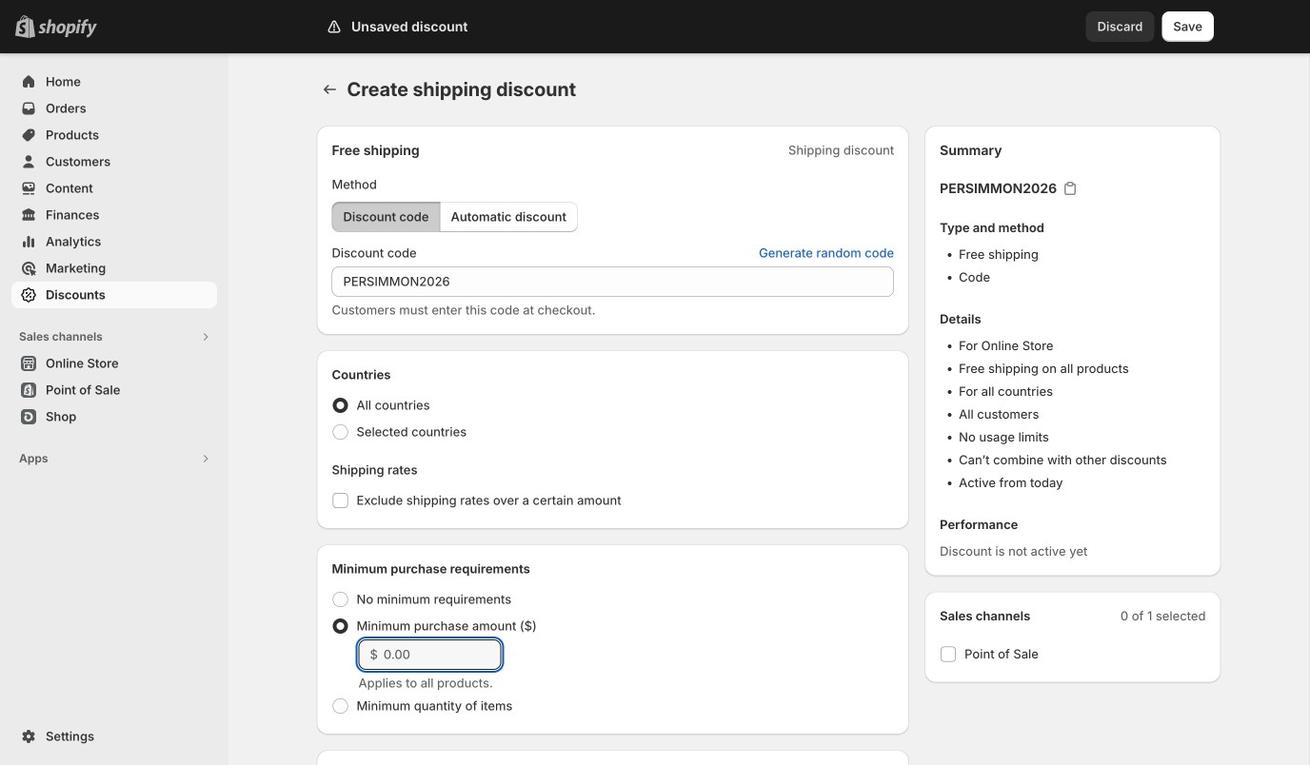 Task type: locate. For each thing, give the bounding box(es) containing it.
None text field
[[332, 267, 894, 297]]



Task type: describe. For each thing, give the bounding box(es) containing it.
shopify image
[[38, 19, 97, 38]]

0.00 text field
[[384, 640, 501, 670]]



